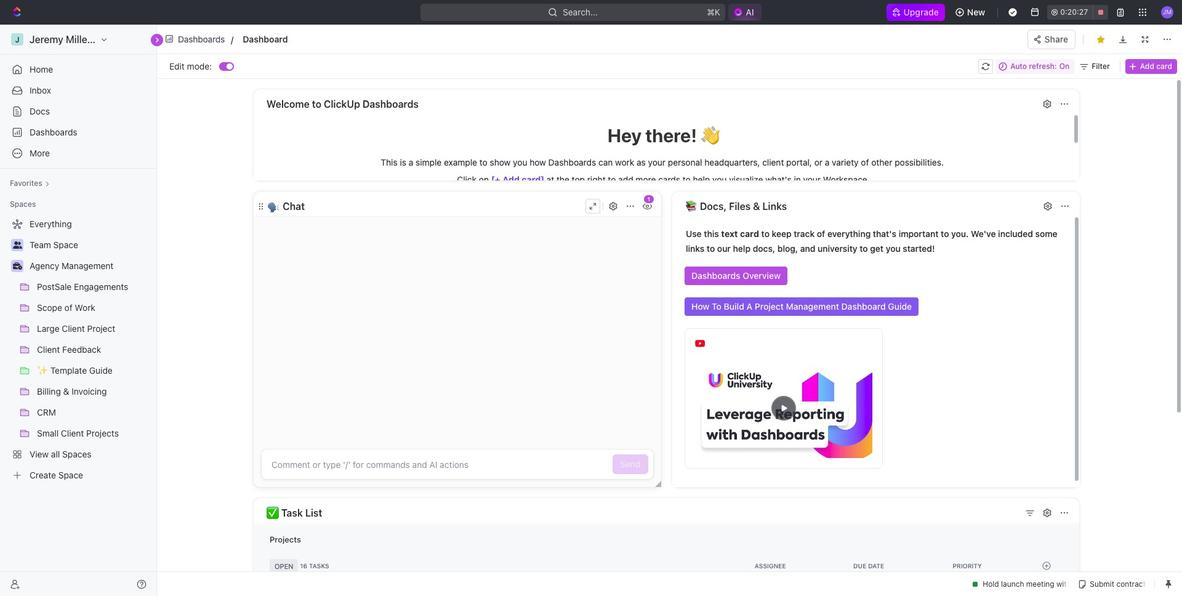 Task type: describe. For each thing, give the bounding box(es) containing it.
to left show
[[480, 157, 488, 167]]

16 tasks
[[300, 562, 329, 570]]

links
[[686, 243, 705, 254]]

2023
[[1052, 30, 1071, 40]]

👋
[[701, 124, 719, 146]]

work
[[615, 157, 634, 167]]

priority button
[[919, 562, 1018, 570]]

🗣
[[267, 201, 280, 212]]

postsale engagements
[[37, 281, 128, 292]]

client feedback link
[[37, 340, 149, 360]]

a
[[747, 301, 752, 312]]

task
[[281, 507, 303, 518]]

13,
[[1039, 30, 1050, 40]]

2 a from the left
[[825, 157, 830, 167]]

of inside scope of work link
[[64, 302, 72, 313]]

j
[[15, 35, 19, 44]]

workspace
[[101, 34, 153, 45]]

dec
[[1022, 30, 1037, 40]]

1 horizontal spatial your
[[803, 174, 821, 185]]

small client projects
[[37, 428, 119, 438]]

more button
[[5, 143, 151, 163]]

0:20:27
[[1060, 7, 1088, 17]]

visualize
[[729, 174, 763, 185]]

edit
[[169, 61, 185, 71]]

to down personal
[[683, 174, 691, 185]]

0 horizontal spatial help
[[693, 174, 710, 185]]

client for large
[[62, 323, 85, 334]]

show
[[490, 157, 511, 167]]

agency management link
[[30, 256, 149, 276]]

use this text card
[[686, 228, 759, 239]]

⌘k
[[707, 7, 721, 17]]

large client project link
[[37, 319, 149, 339]]

started!
[[903, 243, 935, 254]]

in
[[794, 174, 801, 185]]

to left 'our'
[[707, 243, 715, 254]]

1 horizontal spatial projects
[[270, 534, 301, 544]]

dashboards up mode:
[[178, 34, 225, 44]]

client for small
[[61, 428, 84, 438]]

welcome to clickup dashboards
[[267, 99, 419, 110]]

search...
[[563, 7, 598, 17]]

auto refresh: on
[[1010, 61, 1070, 70]]

portal,
[[786, 157, 812, 167]]

click
[[457, 174, 477, 185]]

workspace.
[[823, 174, 870, 185]]

list
[[305, 507, 322, 518]]

0 horizontal spatial dashboards link
[[5, 123, 151, 142]]

jm
[[1163, 8, 1172, 16]]

inbox link
[[5, 81, 151, 100]]

postsale engagements link
[[37, 277, 149, 297]]

📚
[[685, 201, 698, 212]]

dashboards overview
[[691, 270, 781, 281]]

important
[[899, 228, 939, 239]]

user group image
[[13, 241, 22, 249]]

✨
[[37, 365, 48, 376]]

1 horizontal spatial management
[[786, 301, 839, 312]]

docs link
[[5, 102, 151, 121]]

blog,
[[778, 243, 798, 254]]

how
[[530, 157, 546, 167]]

agency
[[30, 260, 59, 271]]

view
[[30, 449, 49, 459]]

🗣 chat
[[267, 201, 305, 212]]

projects inside sidebar "navigation"
[[86, 428, 119, 438]]

files
[[729, 201, 751, 212]]

of inside to keep track of everything that's important to you. we've included some links to our help docs, blog, and university to get you started!
[[817, 228, 825, 239]]

billing & invoicing link
[[37, 382, 149, 401]]

0 horizontal spatial at
[[547, 174, 554, 185]]

get
[[870, 243, 884, 254]]

guide inside tree
[[89, 365, 113, 376]]

pm
[[1101, 30, 1112, 40]]

click on [+ add card] at the top right to add more cards to help you visualize what's in your workspace.
[[457, 174, 870, 185]]

feedback
[[62, 344, 101, 355]]

hey
[[608, 124, 642, 146]]

space for team space
[[53, 240, 78, 250]]

card inside "button"
[[1156, 61, 1172, 70]]

dashboards up top
[[548, 157, 596, 167]]

1 horizontal spatial you
[[712, 174, 727, 185]]

our
[[717, 243, 731, 254]]

keep
[[772, 228, 792, 239]]

auto
[[1010, 61, 1027, 70]]

0 horizontal spatial add
[[503, 174, 520, 185]]

& inside tree
[[63, 386, 69, 397]]

dashboards inside sidebar "navigation"
[[30, 127, 77, 137]]

& inside button
[[753, 201, 760, 212]]

is
[[400, 157, 406, 167]]

1 horizontal spatial project
[[755, 301, 784, 312]]

there!
[[645, 124, 697, 146]]

work
[[75, 302, 95, 313]]

to
[[712, 301, 722, 312]]

create
[[30, 470, 56, 480]]

create space
[[30, 470, 83, 480]]

dashboards inside button
[[363, 99, 419, 110]]

0 vertical spatial dashboards link
[[162, 30, 229, 48]]

add card
[[1140, 61, 1172, 70]]

welcome
[[267, 99, 310, 110]]

to inside button
[[312, 99, 321, 110]]

0 vertical spatial of
[[861, 157, 869, 167]]

favorites
[[10, 179, 42, 188]]

upgrade
[[904, 7, 939, 17]]

add card button
[[1125, 59, 1177, 74]]

included
[[998, 228, 1033, 239]]

you.
[[951, 228, 969, 239]]

view all spaces
[[30, 449, 91, 459]]

clickup logo image
[[1121, 30, 1176, 41]]

new button
[[950, 2, 993, 22]]

billing
[[37, 386, 61, 397]]

to left you.
[[941, 228, 949, 239]]

client feedback
[[37, 344, 101, 355]]

management inside 'link'
[[62, 260, 114, 271]]



Task type: locate. For each thing, give the bounding box(es) containing it.
jm button
[[1158, 2, 1177, 22]]

✅ task list button
[[266, 504, 1018, 522]]

space for create space
[[58, 470, 83, 480]]

all
[[51, 449, 60, 459]]

space inside create space link
[[58, 470, 83, 480]]

1 horizontal spatial dashboards link
[[162, 30, 229, 48]]

1 horizontal spatial of
[[817, 228, 825, 239]]

0 horizontal spatial of
[[64, 302, 72, 313]]

management down team space "link"
[[62, 260, 114, 271]]

projects down the crm link
[[86, 428, 119, 438]]

team space
[[30, 240, 78, 250]]

create space link
[[5, 465, 149, 485]]

add down clickup logo
[[1140, 61, 1154, 70]]

links
[[763, 201, 787, 212]]

spaces down small client projects
[[62, 449, 91, 459]]

management
[[62, 260, 114, 271], [786, 301, 839, 312]]

1 vertical spatial &
[[63, 386, 69, 397]]

other
[[871, 157, 892, 167]]

0 vertical spatial management
[[62, 260, 114, 271]]

on
[[1059, 61, 1070, 70]]

1 vertical spatial of
[[817, 228, 825, 239]]

0 vertical spatial help
[[693, 174, 710, 185]]

guide right dashboard
[[888, 301, 912, 312]]

of left other
[[861, 157, 869, 167]]

0 horizontal spatial projects
[[86, 428, 119, 438]]

everything
[[30, 219, 72, 229]]

1 horizontal spatial card
[[1156, 61, 1172, 70]]

home
[[30, 64, 53, 75]]

due date
[[853, 562, 884, 570]]

simple
[[416, 157, 442, 167]]

to up docs,
[[761, 228, 770, 239]]

0 vertical spatial your
[[648, 157, 666, 167]]

0 vertical spatial space
[[53, 240, 78, 250]]

1 horizontal spatial help
[[733, 243, 751, 254]]

1 vertical spatial management
[[786, 301, 839, 312]]

guide
[[888, 301, 912, 312], [89, 365, 113, 376]]

you inside to keep track of everything that's important to you. we've included some links to our help docs, blog, and university to get you started!
[[886, 243, 901, 254]]

chat
[[283, 201, 305, 212]]

to left the get
[[860, 243, 868, 254]]

& right billing
[[63, 386, 69, 397]]

this
[[704, 228, 719, 239]]

your right as
[[648, 157, 666, 167]]

favorites button
[[5, 176, 55, 191]]

space down view all spaces link
[[58, 470, 83, 480]]

1 horizontal spatial spaces
[[62, 449, 91, 459]]

to left add
[[608, 174, 616, 185]]

the
[[557, 174, 569, 185]]

crm link
[[37, 403, 149, 422]]

management left dashboard
[[786, 301, 839, 312]]

dashboards down 'our'
[[691, 270, 740, 281]]

0 vertical spatial card
[[1156, 61, 1172, 70]]

dashboards right clickup
[[363, 99, 419, 110]]

1 horizontal spatial guide
[[888, 301, 912, 312]]

example
[[444, 157, 477, 167]]

1 horizontal spatial at
[[1074, 30, 1081, 40]]

docs,
[[700, 201, 727, 212]]

client
[[762, 157, 784, 167]]

client down large
[[37, 344, 60, 355]]

guide down client feedback link on the bottom of the page
[[89, 365, 113, 376]]

this
[[381, 157, 398, 167]]

space inside team space "link"
[[53, 240, 78, 250]]

0 vertical spatial projects
[[86, 428, 119, 438]]

0 horizontal spatial management
[[62, 260, 114, 271]]

0 vertical spatial you
[[513, 157, 527, 167]]

spaces inside tree
[[62, 449, 91, 459]]

your right in
[[803, 174, 821, 185]]

1 vertical spatial space
[[58, 470, 83, 480]]

1 vertical spatial your
[[803, 174, 821, 185]]

build
[[724, 301, 744, 312]]

& right files
[[753, 201, 760, 212]]

clickup
[[324, 99, 360, 110]]

how
[[691, 301, 710, 312]]

dashboards link up more dropdown button
[[5, 123, 151, 142]]

📚 docs, files & links
[[685, 201, 787, 212]]

project right a
[[755, 301, 784, 312]]

how to build a project management dashboard guide
[[691, 301, 912, 312]]

1 vertical spatial client
[[37, 344, 60, 355]]

priority
[[953, 562, 982, 570]]

due
[[853, 562, 866, 570]]

spaces down favorites
[[10, 199, 36, 209]]

[+
[[491, 174, 501, 185]]

0 vertical spatial spaces
[[10, 199, 36, 209]]

some
[[1035, 228, 1058, 239]]

send button
[[612, 454, 648, 474]]

docs,
[[753, 243, 775, 254]]

space up agency management
[[53, 240, 78, 250]]

you left how
[[513, 157, 527, 167]]

0 horizontal spatial you
[[513, 157, 527, 167]]

dashboards up more
[[30, 127, 77, 137]]

2 horizontal spatial of
[[861, 157, 869, 167]]

projects down task
[[270, 534, 301, 544]]

at
[[1074, 30, 1081, 40], [547, 174, 554, 185]]

you right the get
[[886, 243, 901, 254]]

2 vertical spatial you
[[886, 243, 901, 254]]

tree containing everything
[[5, 214, 151, 485]]

0 horizontal spatial guide
[[89, 365, 113, 376]]

business time image
[[13, 262, 22, 270]]

on
[[479, 174, 489, 185]]

you down 'headquarters,'
[[712, 174, 727, 185]]

share button
[[1027, 29, 1076, 49]]

help down personal
[[693, 174, 710, 185]]

share
[[1045, 34, 1068, 44]]

card right text
[[740, 228, 759, 239]]

due date button
[[821, 562, 919, 570]]

university
[[818, 243, 857, 254]]

0 vertical spatial project
[[755, 301, 784, 312]]

tree
[[5, 214, 151, 485]]

of left work
[[64, 302, 72, 313]]

jeremy miller's workspace
[[30, 34, 153, 45]]

16
[[300, 562, 307, 570]]

2 horizontal spatial you
[[886, 243, 901, 254]]

dashboards
[[178, 34, 225, 44], [363, 99, 419, 110], [30, 127, 77, 137], [548, 157, 596, 167], [691, 270, 740, 281]]

2 vertical spatial of
[[64, 302, 72, 313]]

1 vertical spatial card
[[740, 228, 759, 239]]

card]
[[522, 174, 544, 185]]

0 horizontal spatial your
[[648, 157, 666, 167]]

0 vertical spatial &
[[753, 201, 760, 212]]

2 vertical spatial client
[[61, 428, 84, 438]]

client up view all spaces link
[[61, 428, 84, 438]]

sidebar navigation
[[0, 25, 159, 596]]

refresh:
[[1029, 61, 1057, 70]]

0 horizontal spatial &
[[63, 386, 69, 397]]

docs
[[30, 106, 50, 116]]

client up client feedback
[[62, 323, 85, 334]]

team
[[30, 240, 51, 250]]

1 horizontal spatial add
[[1140, 61, 1154, 70]]

crm
[[37, 407, 56, 417]]

variety
[[832, 157, 859, 167]]

template
[[50, 365, 87, 376]]

send
[[620, 459, 641, 469]]

1 vertical spatial spaces
[[62, 449, 91, 459]]

you
[[513, 157, 527, 167], [712, 174, 727, 185], [886, 243, 901, 254]]

1 vertical spatial you
[[712, 174, 727, 185]]

dashboards link up mode:
[[162, 30, 229, 48]]

to
[[312, 99, 321, 110], [480, 157, 488, 167], [608, 174, 616, 185], [683, 174, 691, 185], [761, 228, 770, 239], [941, 228, 949, 239], [707, 243, 715, 254], [860, 243, 868, 254]]

1 horizontal spatial a
[[825, 157, 830, 167]]

✅ task list
[[267, 507, 322, 518]]

ai button
[[729, 4, 761, 21]]

1 vertical spatial project
[[87, 323, 115, 334]]

to left clickup
[[312, 99, 321, 110]]

at left "the"
[[547, 174, 554, 185]]

project down scope of work link
[[87, 323, 115, 334]]

use
[[686, 228, 702, 239]]

headquarters,
[[705, 157, 760, 167]]

add inside add card "button"
[[1140, 61, 1154, 70]]

0 horizontal spatial card
[[740, 228, 759, 239]]

1 button
[[643, 194, 655, 212]]

scope
[[37, 302, 62, 313]]

help inside to keep track of everything that's important to you. we've included some links to our help docs, blog, and university to get you started!
[[733, 243, 751, 254]]

0 horizontal spatial project
[[87, 323, 115, 334]]

filter button
[[1077, 59, 1115, 74]]

invoicing
[[72, 386, 107, 397]]

and
[[800, 243, 815, 254]]

1 vertical spatial guide
[[89, 365, 113, 376]]

tree inside sidebar "navigation"
[[5, 214, 151, 485]]

1 vertical spatial dashboards link
[[5, 123, 151, 142]]

top
[[572, 174, 585, 185]]

0 vertical spatial client
[[62, 323, 85, 334]]

project inside sidebar "navigation"
[[87, 323, 115, 334]]

help right 'our'
[[733, 243, 751, 254]]

0 horizontal spatial a
[[409, 157, 413, 167]]

1 vertical spatial projects
[[270, 534, 301, 544]]

1 a from the left
[[409, 157, 413, 167]]

assignee
[[755, 562, 786, 570]]

0 vertical spatial guide
[[888, 301, 912, 312]]

0 horizontal spatial spaces
[[10, 199, 36, 209]]

1 vertical spatial help
[[733, 243, 751, 254]]

welcome to clickup dashboards button
[[266, 95, 1036, 113]]

of right "track"
[[817, 228, 825, 239]]

1 horizontal spatial &
[[753, 201, 760, 212]]

1 vertical spatial add
[[503, 174, 520, 185]]

0 vertical spatial at
[[1074, 30, 1081, 40]]

jeremy
[[30, 34, 63, 45]]

card down clickup logo
[[1156, 61, 1172, 70]]

small
[[37, 428, 59, 438]]

a right or
[[825, 157, 830, 167]]

jeremy miller's workspace, , element
[[11, 33, 23, 46]]

date
[[868, 562, 884, 570]]

tasks
[[309, 562, 329, 570]]

personal
[[668, 157, 702, 167]]

postsale
[[37, 281, 72, 292]]

1 vertical spatial at
[[547, 174, 554, 185]]

new
[[967, 7, 985, 17]]

everything link
[[5, 214, 149, 234]]

add
[[618, 174, 633, 185]]

cards
[[658, 174, 680, 185]]

add right [+
[[503, 174, 520, 185]]

None text field
[[243, 31, 585, 47]]

at left 1:07
[[1074, 30, 1081, 40]]

0 vertical spatial add
[[1140, 61, 1154, 70]]

text
[[721, 228, 738, 239]]

a right is
[[409, 157, 413, 167]]



Task type: vqa. For each thing, say whether or not it's contained in the screenshot.
'Welcome to ClickUp Dashboards' Button
yes



